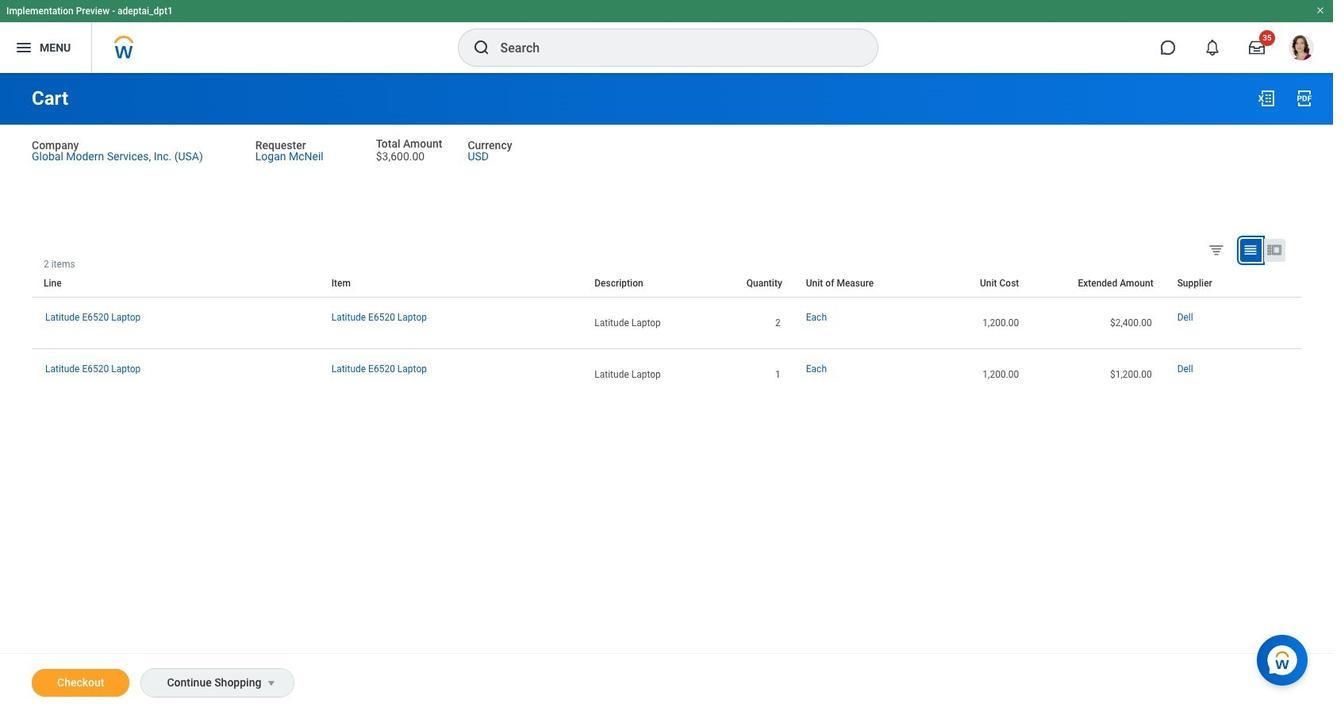Task type: describe. For each thing, give the bounding box(es) containing it.
toggle to grid view image
[[1243, 242, 1259, 258]]

Toggle to List Detail view radio
[[1264, 239, 1286, 262]]

justify image
[[14, 38, 33, 57]]

select to filter grid data image
[[1208, 241, 1225, 258]]

caret down image
[[262, 677, 281, 690]]

inbox large image
[[1249, 40, 1265, 56]]

export to excel image
[[1257, 89, 1276, 108]]

Toggle to Grid view radio
[[1240, 239, 1262, 262]]

close environment banner image
[[1316, 6, 1325, 15]]



Task type: vqa. For each thing, say whether or not it's contained in the screenshot.
Justify Image at the top of page
yes



Task type: locate. For each thing, give the bounding box(es) containing it.
search image
[[472, 38, 491, 57]]

view printable version (pdf) image
[[1295, 89, 1314, 108]]

notifications large image
[[1205, 40, 1221, 56]]

main content
[[0, 73, 1333, 711]]

Search Workday  search field
[[500, 30, 845, 65]]

toolbar
[[1290, 259, 1301, 270]]

toggle to list detail view image
[[1267, 242, 1282, 258]]

option group
[[1205, 238, 1298, 265]]

profile logan mcneil image
[[1289, 35, 1314, 64]]

banner
[[0, 0, 1333, 73]]



